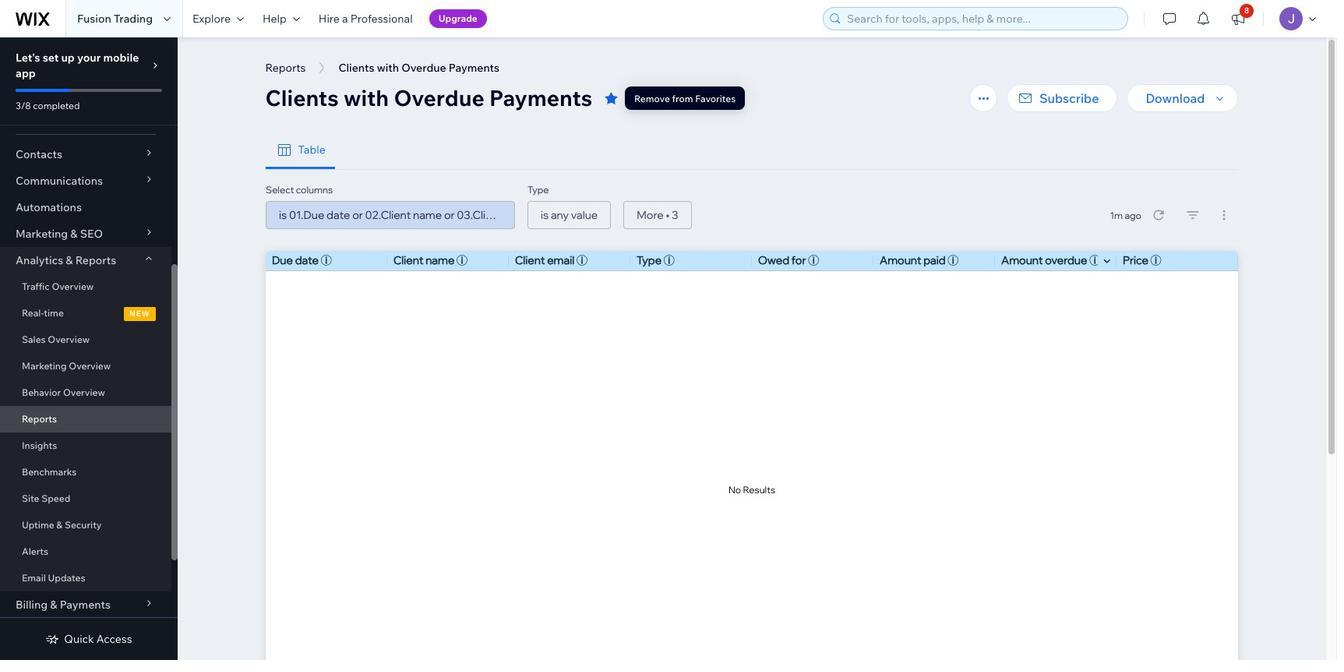 Task type: vqa. For each thing, say whether or not it's contained in the screenshot.
Help
yes



Task type: describe. For each thing, give the bounding box(es) containing it.
email updates
[[22, 572, 85, 584]]

analytics & reports
[[16, 253, 116, 267]]

quick access
[[64, 632, 132, 646]]

billing & payments
[[16, 598, 111, 612]]

contacts
[[16, 147, 62, 161]]

Search for tools, apps, help & more... field
[[843, 8, 1123, 30]]

insights
[[22, 440, 57, 451]]

upgrade button
[[429, 9, 487, 28]]

traffic overview link
[[0, 274, 172, 300]]

updates
[[48, 572, 85, 584]]

a
[[342, 12, 348, 26]]

behavior overview link
[[0, 380, 172, 406]]

insights link
[[0, 433, 172, 459]]

marketing for marketing & seo
[[16, 227, 68, 241]]

mobile
[[103, 51, 139, 65]]

professional
[[351, 12, 413, 26]]

reports button
[[258, 56, 314, 80]]

reports link
[[0, 406, 172, 433]]

uptime
[[22, 519, 54, 531]]

time
[[44, 307, 64, 319]]

uptime & security link
[[0, 512, 172, 539]]

traffic overview
[[22, 281, 94, 292]]

1 vertical spatial overdue
[[394, 84, 485, 111]]

trading
[[114, 12, 153, 26]]

favorites
[[696, 93, 736, 104]]

from
[[672, 93, 693, 104]]

alerts
[[22, 546, 48, 557]]

automations
[[16, 200, 82, 214]]

fusion
[[77, 12, 111, 26]]

marketing & seo
[[16, 227, 103, 241]]

overview for marketing overview
[[69, 360, 111, 372]]

marketing for marketing overview
[[22, 360, 67, 372]]

real-time
[[22, 307, 64, 319]]

contacts button
[[0, 141, 172, 168]]

quick access button
[[45, 632, 132, 646]]

completed
[[33, 100, 80, 111]]

email updates link
[[0, 565, 172, 592]]

fusion trading
[[77, 12, 153, 26]]

sales overview
[[22, 334, 90, 345]]

overview for traffic overview
[[52, 281, 94, 292]]

access
[[97, 632, 132, 646]]

alerts link
[[0, 539, 172, 565]]

site speed link
[[0, 486, 172, 512]]

sales
[[22, 334, 46, 345]]

billing & payments button
[[0, 592, 172, 618]]

& for analytics
[[66, 253, 73, 267]]

marketing overview link
[[0, 353, 172, 380]]

uptime & security
[[22, 519, 102, 531]]

subscribe button
[[1007, 84, 1118, 112]]

marketing overview
[[22, 360, 111, 372]]

reports for "reports" button in the top of the page
[[265, 61, 306, 75]]

security
[[65, 519, 102, 531]]

remove
[[635, 93, 670, 104]]

sales overview link
[[0, 327, 172, 353]]

1 vertical spatial clients
[[265, 84, 339, 111]]

your
[[77, 51, 101, 65]]

download button
[[1128, 84, 1238, 112]]

reports for reports link
[[22, 413, 57, 425]]



Task type: locate. For each thing, give the bounding box(es) containing it.
overview up marketing overview
[[48, 334, 90, 345]]

set
[[43, 51, 59, 65]]

reports down seo
[[75, 253, 116, 267]]

clients inside button
[[339, 61, 375, 75]]

clients with overdue payments button
[[331, 56, 508, 80]]

app
[[16, 66, 36, 80]]

2 vertical spatial payments
[[60, 598, 111, 612]]

marketing inside dropdown button
[[16, 227, 68, 241]]

1 vertical spatial with
[[344, 84, 389, 111]]

marketing up analytics
[[16, 227, 68, 241]]

let's
[[16, 51, 40, 65]]

0 vertical spatial with
[[377, 61, 399, 75]]

help
[[263, 12, 287, 26]]

2 horizontal spatial reports
[[265, 61, 306, 75]]

reports down help button
[[265, 61, 306, 75]]

1 vertical spatial reports
[[75, 253, 116, 267]]

overview down marketing overview link
[[63, 387, 105, 398]]

3/8
[[16, 100, 31, 111]]

overview for sales overview
[[48, 334, 90, 345]]

0 vertical spatial clients with overdue payments
[[339, 61, 500, 75]]

analytics
[[16, 253, 63, 267]]

0 vertical spatial reports
[[265, 61, 306, 75]]

with down clients with overdue payments button
[[344, 84, 389, 111]]

1 vertical spatial payments
[[490, 84, 593, 111]]

remove from favorites
[[635, 93, 736, 104]]

table button
[[265, 131, 335, 169]]

&
[[70, 227, 78, 241], [66, 253, 73, 267], [56, 519, 63, 531], [50, 598, 57, 612]]

clients with overdue payments down clients with overdue payments button
[[265, 84, 593, 111]]

billing
[[16, 598, 48, 612]]

reports
[[265, 61, 306, 75], [75, 253, 116, 267], [22, 413, 57, 425]]

hire a professional link
[[309, 0, 422, 37]]

overview down sales overview link
[[69, 360, 111, 372]]

reports inside button
[[265, 61, 306, 75]]

reports up "insights"
[[22, 413, 57, 425]]

automations link
[[0, 194, 172, 221]]

with
[[377, 61, 399, 75], [344, 84, 389, 111]]

clients down hire a professional link
[[339, 61, 375, 75]]

2 vertical spatial reports
[[22, 413, 57, 425]]

benchmarks
[[22, 466, 77, 478]]

overdue
[[402, 61, 446, 75], [394, 84, 485, 111]]

site speed
[[22, 493, 70, 504]]

real-
[[22, 307, 44, 319]]

download
[[1146, 90, 1206, 106]]

explore
[[193, 12, 231, 26]]

overdue down the upgrade button
[[402, 61, 446, 75]]

1 vertical spatial marketing
[[22, 360, 67, 372]]

help button
[[253, 0, 309, 37]]

benchmarks link
[[0, 459, 172, 486]]

0 vertical spatial marketing
[[16, 227, 68, 241]]

overview
[[52, 281, 94, 292], [48, 334, 90, 345], [69, 360, 111, 372], [63, 387, 105, 398]]

new
[[129, 309, 150, 319]]

site
[[22, 493, 39, 504]]

1 horizontal spatial reports
[[75, 253, 116, 267]]

communications button
[[0, 168, 172, 194]]

clients with overdue payments inside button
[[339, 61, 500, 75]]

marketing & seo button
[[0, 221, 172, 247]]

with inside button
[[377, 61, 399, 75]]

& right the billing
[[50, 598, 57, 612]]

analytics & reports button
[[0, 247, 172, 274]]

overdue down clients with overdue payments button
[[394, 84, 485, 111]]

email
[[22, 572, 46, 584]]

& down the marketing & seo
[[66, 253, 73, 267]]

& right uptime
[[56, 519, 63, 531]]

let's set up your mobile app
[[16, 51, 139, 80]]

& inside popup button
[[66, 253, 73, 267]]

& left seo
[[70, 227, 78, 241]]

8 button
[[1222, 0, 1256, 37]]

reports inside popup button
[[75, 253, 116, 267]]

overview for behavior overview
[[63, 387, 105, 398]]

upgrade
[[439, 12, 478, 24]]

payments inside button
[[449, 61, 500, 75]]

traffic
[[22, 281, 50, 292]]

3/8 completed
[[16, 100, 80, 111]]

payments
[[449, 61, 500, 75], [490, 84, 593, 111], [60, 598, 111, 612]]

overview down analytics & reports
[[52, 281, 94, 292]]

quick
[[64, 632, 94, 646]]

0 vertical spatial clients
[[339, 61, 375, 75]]

behavior overview
[[22, 387, 105, 398]]

0 vertical spatial payments
[[449, 61, 500, 75]]

hire a professional
[[319, 12, 413, 26]]

hire
[[319, 12, 340, 26]]

overdue inside clients with overdue payments button
[[402, 61, 446, 75]]

payments inside dropdown button
[[60, 598, 111, 612]]

table
[[298, 143, 326, 157]]

subscribe
[[1040, 90, 1099, 106]]

sidebar element
[[0, 37, 178, 660]]

clients
[[339, 61, 375, 75], [265, 84, 339, 111]]

0 horizontal spatial reports
[[22, 413, 57, 425]]

communications
[[16, 174, 103, 188]]

0 vertical spatial overdue
[[402, 61, 446, 75]]

with down 'professional'
[[377, 61, 399, 75]]

& for billing
[[50, 598, 57, 612]]

marketing up behavior
[[22, 360, 67, 372]]

clients with overdue payments down 'professional'
[[339, 61, 500, 75]]

clients with overdue payments
[[339, 61, 500, 75], [265, 84, 593, 111]]

clients down "reports" button in the top of the page
[[265, 84, 339, 111]]

1 vertical spatial clients with overdue payments
[[265, 84, 593, 111]]

marketing
[[16, 227, 68, 241], [22, 360, 67, 372]]

seo
[[80, 227, 103, 241]]

& for uptime
[[56, 519, 63, 531]]

speed
[[41, 493, 70, 504]]

& for marketing
[[70, 227, 78, 241]]

behavior
[[22, 387, 61, 398]]

up
[[61, 51, 75, 65]]

8
[[1245, 5, 1250, 16]]



